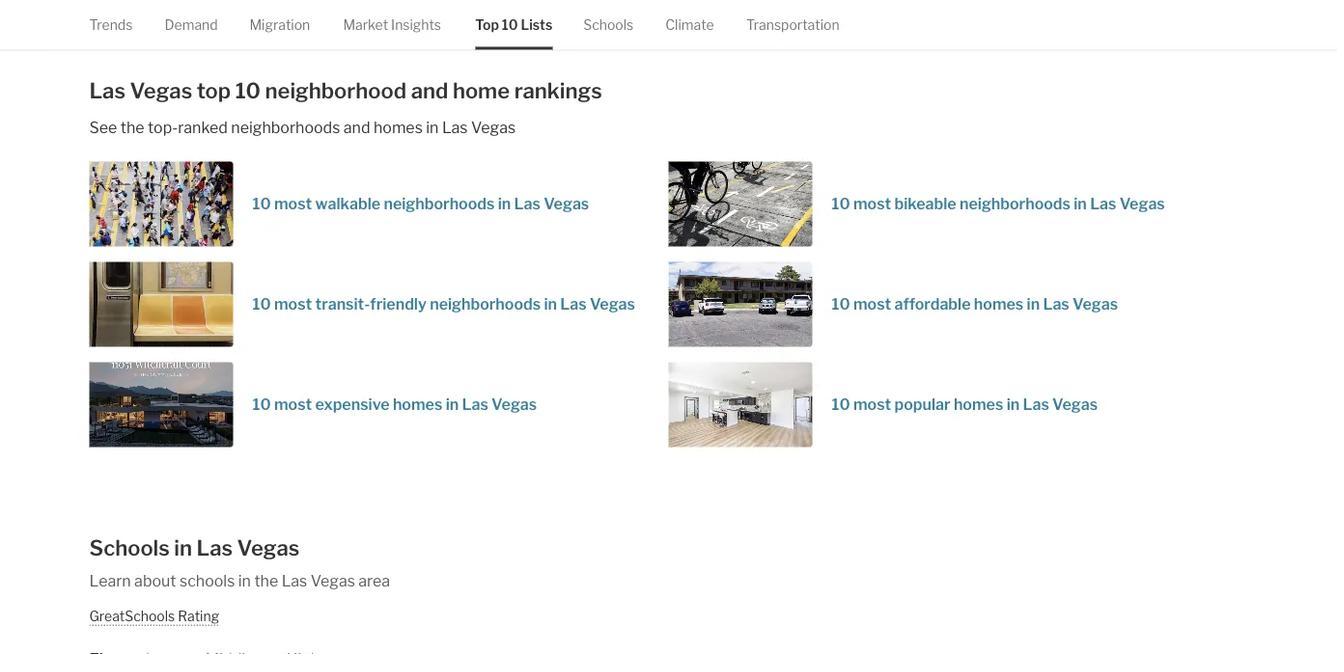 Task type: describe. For each thing, give the bounding box(es) containing it.
walkable
[[315, 194, 381, 213]]

area
[[359, 572, 390, 591]]

trends
[[89, 16, 133, 33]]

homes down las vegas top 10 neighborhood and home rankings
[[374, 118, 423, 137]]

trends link
[[89, 0, 133, 49]]

most for bikeable
[[853, 194, 891, 213]]

10 for 10 most popular homes in las vegas
[[832, 395, 850, 414]]

top-
[[148, 118, 178, 137]]

demand link
[[165, 0, 218, 49]]

most popular homes image
[[669, 362, 813, 447]]

lists
[[521, 16, 553, 33]]

most for affordable
[[853, 295, 891, 314]]

10 inside top 10 lists link
[[502, 16, 518, 33]]

0 vertical spatial the
[[120, 118, 144, 137]]

transportation
[[746, 16, 840, 33]]

and for neighborhood
[[411, 77, 448, 103]]

1 vertical spatial the
[[254, 572, 278, 591]]

neighborhoods inside 10 most transit-friendly neighborhoods in las vegas link
[[430, 295, 541, 314]]

affordable
[[895, 295, 971, 314]]

top
[[197, 77, 231, 103]]

home
[[453, 77, 510, 103]]

middle element
[[205, 626, 254, 655]]

schools
[[180, 572, 235, 591]]

homes for 10 most affordable homes in las vegas
[[974, 295, 1024, 314]]

most expensive homes image
[[89, 362, 233, 447]]

10 most walkable neighborhoods in las vegas link
[[89, 162, 669, 246]]

most walkable neighborhoods image
[[89, 162, 233, 246]]

demand
[[165, 16, 218, 33]]

see
[[89, 118, 117, 137]]

rating
[[178, 609, 219, 625]]

insights
[[391, 16, 441, 33]]

10 most affordable homes in las vegas link
[[669, 262, 1248, 347]]

10 for 10 most expensive homes in las vegas
[[252, 395, 271, 414]]

market insights link
[[343, 0, 441, 49]]

10 most popular homes in las vegas link
[[669, 362, 1248, 447]]

migration
[[250, 16, 310, 33]]

homes for 10 most popular homes in las vegas
[[954, 395, 1003, 414]]

neighborhood
[[265, 77, 407, 103]]

10 most bikeable neighborhoods in las vegas link
[[669, 162, 1248, 246]]

transportation link
[[746, 0, 840, 49]]

most for expensive
[[274, 395, 312, 414]]

most for popular
[[853, 395, 891, 414]]

most for transit-
[[274, 295, 312, 314]]

most affordable homes image
[[669, 262, 813, 347]]

learn
[[89, 572, 131, 591]]

las vegas top 10 neighborhood and home rankings
[[89, 77, 602, 103]]

neighborhoods inside 10 most bikeable neighborhoods in las vegas link
[[960, 194, 1071, 213]]

10 for 10 most transit-friendly neighborhoods in las vegas
[[252, 295, 271, 314]]

top
[[475, 16, 499, 33]]

elementary element
[[89, 626, 175, 655]]

high element
[[286, 626, 320, 655]]



Task type: vqa. For each thing, say whether or not it's contained in the screenshot.
the Save search button
no



Task type: locate. For each thing, give the bounding box(es) containing it.
10 inside "10 most popular homes in las vegas" link
[[832, 395, 850, 414]]

neighborhoods right friendly on the top
[[430, 295, 541, 314]]

neighborhoods down neighborhood at the top left of the page
[[231, 118, 340, 137]]

homes
[[374, 118, 423, 137], [974, 295, 1024, 314], [393, 395, 443, 414], [954, 395, 1003, 414]]

schools for schools in las vegas
[[89, 535, 170, 561]]

market
[[343, 16, 388, 33]]

the right the see
[[120, 118, 144, 137]]

climate
[[665, 16, 714, 33]]

neighborhoods right walkable in the top of the page
[[384, 194, 495, 213]]

ranked
[[178, 118, 228, 137]]

10 left expensive
[[252, 395, 271, 414]]

market insights
[[343, 16, 441, 33]]

10 inside 10 most transit-friendly neighborhoods in las vegas link
[[252, 295, 271, 314]]

rankings
[[514, 77, 602, 103]]

10 most transit-friendly neighborhoods in las vegas
[[252, 295, 635, 314]]

friendly
[[370, 295, 427, 314]]

1 horizontal spatial and
[[411, 77, 448, 103]]

10 left walkable in the top of the page
[[252, 194, 271, 213]]

popular
[[895, 395, 951, 414]]

10 for 10 most affordable homes in las vegas
[[832, 295, 850, 314]]

homes for 10 most expensive homes in las vegas
[[393, 395, 443, 414]]

10 for 10 most bikeable neighborhoods in las vegas
[[832, 194, 850, 213]]

10 right 'top' on the top
[[502, 16, 518, 33]]

0 vertical spatial schools
[[583, 16, 634, 33]]

1 horizontal spatial the
[[254, 572, 278, 591]]

homes inside "10 most popular homes in las vegas" link
[[954, 395, 1003, 414]]

10 most walkable neighborhoods in las vegas
[[252, 194, 589, 213]]

greatschools rating
[[89, 609, 219, 625]]

climate link
[[665, 0, 714, 49]]

and down las vegas top 10 neighborhood and home rankings
[[344, 118, 370, 137]]

0 horizontal spatial the
[[120, 118, 144, 137]]

top 10 lists link
[[475, 0, 553, 49]]

see the top-ranked neighborhoods and homes in las vegas
[[89, 118, 516, 137]]

most left affordable
[[853, 295, 891, 314]]

schools
[[583, 16, 634, 33], [89, 535, 170, 561]]

most bikeable neighborhoods image
[[669, 162, 813, 246]]

10 inside 10 most bikeable neighborhoods in las vegas link
[[832, 194, 850, 213]]

10 inside 10 most affordable homes in las vegas link
[[832, 295, 850, 314]]

bikeable
[[895, 194, 957, 213]]

schools for schools
[[583, 16, 634, 33]]

10 most popular homes in las vegas
[[832, 395, 1098, 414]]

1 horizontal spatial schools
[[583, 16, 634, 33]]

10 left popular
[[832, 395, 850, 414]]

1 vertical spatial schools
[[89, 535, 170, 561]]

most left popular
[[853, 395, 891, 414]]

10 left transit-
[[252, 295, 271, 314]]

10 most bikeable neighborhoods in las vegas
[[832, 194, 1165, 213]]

and for neighborhoods
[[344, 118, 370, 137]]

homes inside '10 most expensive homes in las vegas' link
[[393, 395, 443, 414]]

top 10 lists
[[475, 16, 553, 33]]

schools link
[[583, 0, 634, 49]]

schools up learn
[[89, 535, 170, 561]]

0 vertical spatial and
[[411, 77, 448, 103]]

vegas
[[130, 77, 192, 103], [471, 118, 516, 137], [544, 194, 589, 213], [1120, 194, 1165, 213], [590, 295, 635, 314], [1073, 295, 1118, 314], [492, 395, 537, 414], [1053, 395, 1098, 414], [237, 535, 300, 561], [311, 572, 355, 591]]

transit-
[[315, 295, 370, 314]]

learn about schools in the las vegas area
[[89, 572, 390, 591]]

most left bikeable
[[853, 194, 891, 213]]

10 inside '10 most expensive homes in las vegas' link
[[252, 395, 271, 414]]

10 most transit-friendly neighborhoods in las vegas link
[[89, 262, 669, 347]]

homes inside 10 most affordable homes in las vegas link
[[974, 295, 1024, 314]]

most transit-friendly neighborhoods image
[[89, 262, 233, 347]]

10 right top
[[235, 77, 261, 103]]

the
[[120, 118, 144, 137], [254, 572, 278, 591]]

1 vertical spatial and
[[344, 118, 370, 137]]

schools in las vegas
[[89, 535, 300, 561]]

neighborhoods
[[231, 118, 340, 137], [384, 194, 495, 213], [960, 194, 1071, 213], [430, 295, 541, 314]]

10 inside 10 most walkable neighborhoods in las vegas link
[[252, 194, 271, 213]]

homes right expensive
[[393, 395, 443, 414]]

neighborhoods inside 10 most walkable neighborhoods in las vegas link
[[384, 194, 495, 213]]

migration link
[[250, 0, 310, 49]]

expensive
[[315, 395, 390, 414]]

and left "home"
[[411, 77, 448, 103]]

0 horizontal spatial and
[[344, 118, 370, 137]]

and
[[411, 77, 448, 103], [344, 118, 370, 137]]

10 left bikeable
[[832, 194, 850, 213]]

about
[[134, 572, 176, 591]]

in
[[426, 118, 439, 137], [498, 194, 511, 213], [1074, 194, 1087, 213], [544, 295, 557, 314], [1027, 295, 1040, 314], [446, 395, 459, 414], [1007, 395, 1020, 414], [174, 535, 192, 561], [238, 572, 251, 591]]

homes right popular
[[954, 395, 1003, 414]]

schools right lists
[[583, 16, 634, 33]]

greatschools
[[89, 609, 175, 625]]

neighborhoods right bikeable
[[960, 194, 1071, 213]]

most left transit-
[[274, 295, 312, 314]]

homes right affordable
[[974, 295, 1024, 314]]

10 most expensive homes in las vegas
[[252, 395, 537, 414]]

10
[[502, 16, 518, 33], [235, 77, 261, 103], [252, 194, 271, 213], [832, 194, 850, 213], [252, 295, 271, 314], [832, 295, 850, 314], [252, 395, 271, 414], [832, 395, 850, 414]]

10 most affordable homes in las vegas
[[832, 295, 1118, 314]]

10 left affordable
[[832, 295, 850, 314]]

las
[[89, 77, 125, 103], [442, 118, 468, 137], [514, 194, 541, 213], [1090, 194, 1117, 213], [560, 295, 587, 314], [1043, 295, 1070, 314], [462, 395, 488, 414], [1023, 395, 1049, 414], [197, 535, 233, 561], [282, 572, 307, 591]]

0 horizontal spatial schools
[[89, 535, 170, 561]]

most left expensive
[[274, 395, 312, 414]]

the right the schools
[[254, 572, 278, 591]]

most for walkable
[[274, 194, 312, 213]]

most
[[274, 194, 312, 213], [853, 194, 891, 213], [274, 295, 312, 314], [853, 295, 891, 314], [274, 395, 312, 414], [853, 395, 891, 414]]

most left walkable in the top of the page
[[274, 194, 312, 213]]

10 most expensive homes in las vegas link
[[89, 362, 669, 447]]

10 for 10 most walkable neighborhoods in las vegas
[[252, 194, 271, 213]]



